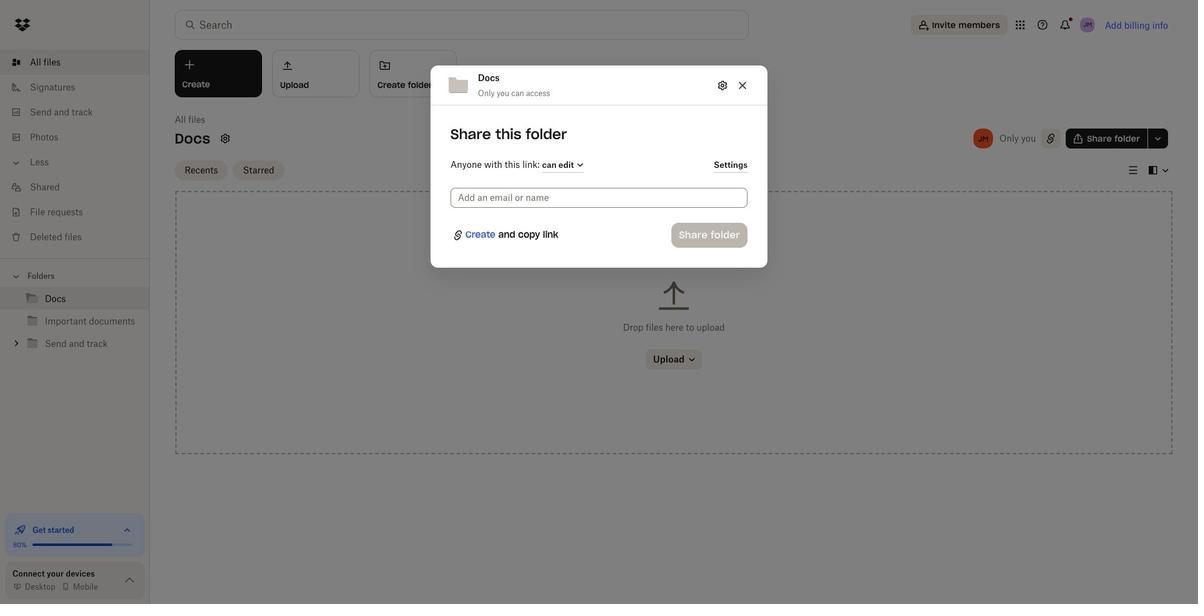Task type: vqa. For each thing, say whether or not it's contained in the screenshot.
LESS icon
yes



Task type: locate. For each thing, give the bounding box(es) containing it.
list item
[[0, 50, 150, 75]]

group
[[0, 285, 150, 365]]

dropbox image
[[10, 12, 35, 37]]

less image
[[10, 157, 22, 169]]

list
[[0, 42, 150, 258]]



Task type: describe. For each thing, give the bounding box(es) containing it.
Add an email or name text field
[[458, 191, 740, 205]]

sharing modal dialog
[[431, 65, 768, 368]]



